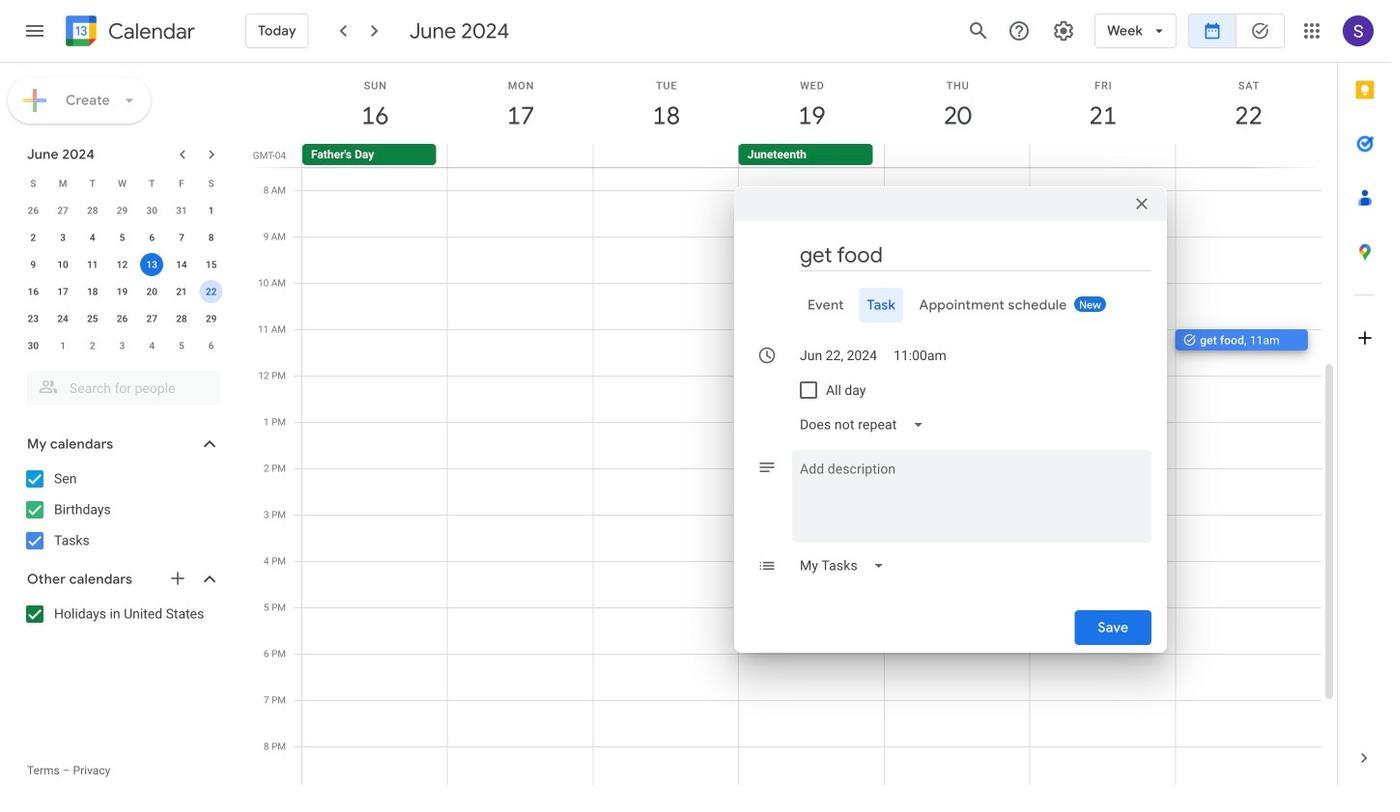 Task type: vqa. For each thing, say whether or not it's contained in the screenshot.
18 element
yes



Task type: locate. For each thing, give the bounding box(es) containing it.
Start date text field
[[800, 338, 879, 373]]

may 30 element
[[140, 199, 164, 222]]

tuesday, june 18 element
[[594, 63, 740, 144]]

Add title text field
[[800, 241, 1152, 270]]

24 element
[[51, 307, 74, 331]]

friday, june 21 element
[[1031, 63, 1177, 144]]

may 29 element
[[111, 199, 134, 222]]

None search field
[[0, 363, 240, 406]]

18 element
[[81, 280, 104, 303]]

may 27 element
[[51, 199, 74, 222]]

9 element
[[22, 253, 45, 276]]

july 6 element
[[200, 334, 223, 358]]

cell
[[448, 144, 594, 167], [594, 144, 739, 167], [885, 144, 1030, 167], [1030, 144, 1176, 167], [1176, 144, 1321, 167], [137, 251, 167, 278], [196, 278, 226, 305]]

heading
[[104, 20, 195, 43]]

grid
[[247, 63, 1338, 786]]

12 element
[[111, 253, 134, 276]]

30 element
[[22, 334, 45, 358]]

2 element
[[22, 226, 45, 249]]

july 1 element
[[51, 334, 74, 358]]

23 element
[[22, 307, 45, 331]]

row group
[[18, 197, 226, 360]]

21 element
[[170, 280, 193, 303]]

4 element
[[81, 226, 104, 249]]

wednesday, june 19 element
[[740, 63, 885, 144]]

10 element
[[51, 253, 74, 276]]

22 element
[[200, 280, 223, 303]]

17 element
[[51, 280, 74, 303]]

Add description text field
[[793, 458, 1152, 528]]

row
[[294, 144, 1338, 167], [18, 170, 226, 197], [18, 197, 226, 224], [18, 224, 226, 251], [18, 251, 226, 278], [18, 278, 226, 305], [18, 305, 226, 332], [18, 332, 226, 360]]

tab list
[[1339, 63, 1392, 732], [750, 288, 1152, 323]]

sunday, june 16 element
[[303, 63, 448, 144]]

14 element
[[170, 253, 193, 276]]

1 horizontal spatial tab list
[[1339, 63, 1392, 732]]

5 element
[[111, 226, 134, 249]]

None field
[[793, 402, 932, 448], [793, 543, 893, 590], [793, 402, 932, 448], [793, 543, 893, 590]]

19 element
[[111, 280, 134, 303]]



Task type: describe. For each thing, give the bounding box(es) containing it.
Search for people text field
[[39, 371, 209, 406]]

15 element
[[200, 253, 223, 276]]

july 3 element
[[111, 334, 134, 358]]

add other calendars image
[[168, 569, 188, 589]]

may 31 element
[[170, 199, 193, 222]]

6 element
[[140, 226, 164, 249]]

new element
[[1075, 297, 1107, 312]]

may 26 element
[[22, 199, 45, 222]]

8 element
[[200, 226, 223, 249]]

25 element
[[81, 307, 104, 331]]

may 28 element
[[81, 199, 104, 222]]

7 element
[[170, 226, 193, 249]]

settings menu image
[[1053, 19, 1076, 43]]

16 element
[[22, 280, 45, 303]]

july 4 element
[[140, 334, 164, 358]]

27 element
[[140, 307, 164, 331]]

calendar element
[[62, 12, 195, 54]]

13, today element
[[140, 253, 164, 276]]

my calendars list
[[4, 464, 240, 557]]

11 element
[[81, 253, 104, 276]]

july 2 element
[[81, 334, 104, 358]]

1 element
[[200, 199, 223, 222]]

28 element
[[170, 307, 193, 331]]

3 element
[[51, 226, 74, 249]]

thursday, june 20 element
[[885, 63, 1031, 144]]

july 5 element
[[170, 334, 193, 358]]

Start time text field
[[894, 338, 947, 373]]

main drawer image
[[23, 19, 46, 43]]

26 element
[[111, 307, 134, 331]]

june 2024 grid
[[18, 170, 226, 360]]

20 element
[[140, 280, 164, 303]]

monday, june 17 element
[[448, 63, 594, 144]]

0 horizontal spatial tab list
[[750, 288, 1152, 323]]

saturday, june 22 element
[[1177, 63, 1322, 144]]

29 element
[[200, 307, 223, 331]]

heading inside calendar element
[[104, 20, 195, 43]]



